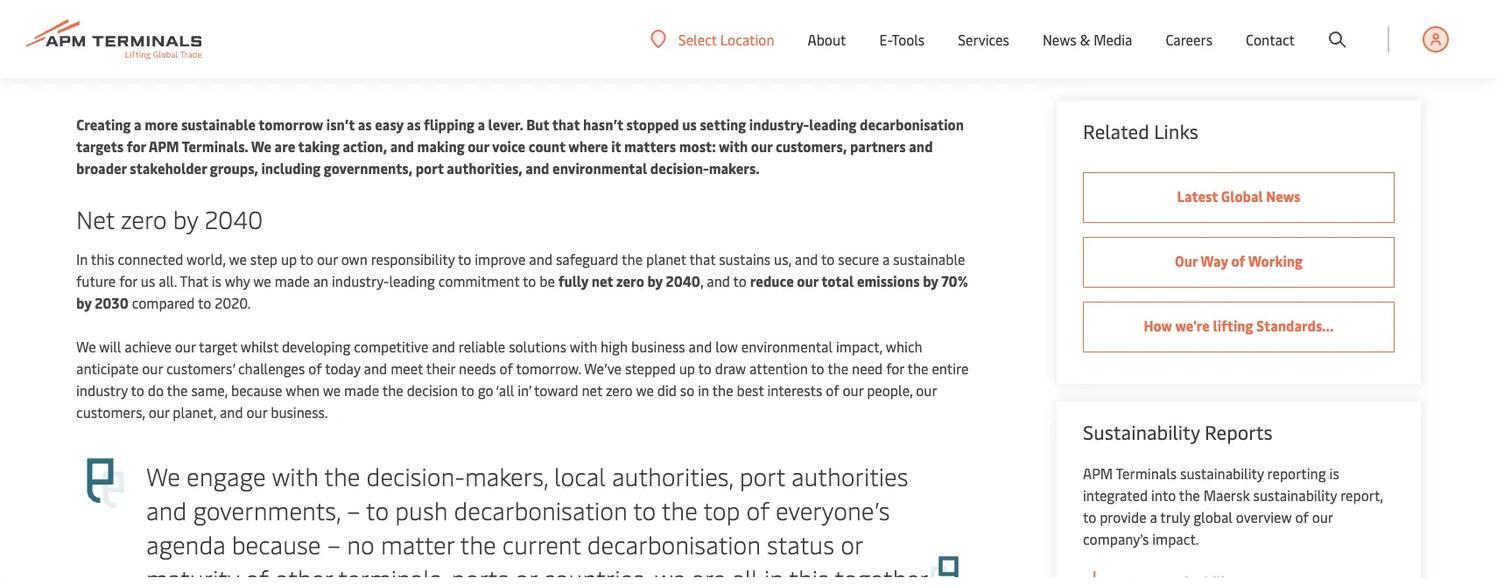 Task type: locate. For each thing, give the bounding box(es) containing it.
a inside in this connected world, we step up to our own responsibility to improve and safeguard the planet that sustains us, and to secure a sustainable future for us all. that is why we made an industry-leading commitment to be
[[883, 250, 890, 269]]

0 vertical spatial us
[[682, 115, 697, 134]]

1 horizontal spatial are
[[692, 562, 726, 579]]

we inside we engage with the decision-makers, local authorities, port authorities and governments, – to push decarbonisation to the top of everyone's agenda because – no matter the current decarbonisation status or maturity of other terminals, ports or countries, we are all in this together.
[[146, 459, 180, 493]]

industry- right setting
[[749, 115, 809, 134]]

toward
[[534, 381, 578, 400]]

or
[[841, 528, 863, 561], [515, 562, 537, 579]]

0 vertical spatial environmental
[[553, 159, 647, 178]]

or down current
[[515, 562, 537, 579]]

sustainability
[[1181, 465, 1264, 483], [1254, 486, 1337, 505]]

0 vertical spatial industry-
[[749, 115, 809, 134]]

for inside in this connected world, we step up to our own responsibility to improve and safeguard the planet that sustains us, and to secure a sustainable future for us all. that is why we made an industry-leading commitment to be
[[119, 272, 137, 291]]

this inside in this connected world, we step up to our own responsibility to improve and safeguard the planet that sustains us, and to secure a sustainable future for us all. that is why we made an industry-leading commitment to be
[[91, 250, 114, 269]]

2 horizontal spatial with
[[719, 137, 748, 156]]

0 horizontal spatial leading
[[389, 272, 435, 291]]

that inside in this connected world, we step up to our own responsibility to improve and safeguard the planet that sustains us, and to secure a sustainable future for us all. that is why we made an industry-leading commitment to be
[[690, 250, 716, 269]]

and
[[390, 137, 414, 156], [909, 137, 933, 156], [526, 159, 550, 178], [529, 250, 553, 269], [795, 250, 818, 269], [707, 272, 730, 291], [432, 338, 455, 356], [689, 338, 712, 356], [364, 359, 387, 378], [220, 403, 243, 422], [146, 493, 187, 527]]

1 horizontal spatial up
[[679, 359, 695, 378]]

1 vertical spatial environmental
[[742, 338, 833, 356]]

engage
[[187, 459, 266, 493]]

1 horizontal spatial leading
[[809, 115, 857, 134]]

0 vertical spatial 2040
[[204, 202, 263, 235]]

0 horizontal spatial made
[[275, 272, 310, 291]]

environmental up attention
[[742, 338, 833, 356]]

will
[[99, 338, 121, 356]]

select location
[[679, 30, 775, 49]]

customers, left partners
[[776, 137, 847, 156]]

governments, inside creating a more sustainable tomorrow isn't as easy as flipping a lever. but that hasn't stopped us setting industry-leading decarbonisation targets for apm terminals. we are taking action, and making our voice count where it matters most: with our customers, partners and broader stakeholder groups, including governments, port authorities, and environmental decision-makers.
[[324, 159, 413, 178]]

us inside creating a more sustainable tomorrow isn't as easy as flipping a lever. but that hasn't stopped us setting industry-leading decarbonisation targets for apm terminals. we are taking action, and making our voice count where it matters most: with our customers, partners and broader stakeholder groups, including governments, port authorities, and environmental decision-makers.
[[682, 115, 697, 134]]

and right the ,
[[707, 272, 730, 291]]

0 vertical spatial decision-
[[651, 159, 709, 178]]

apm inside creating a more sustainable tomorrow isn't as easy as flipping a lever. but that hasn't stopped us setting industry-leading decarbonisation targets for apm terminals. we are taking action, and making our voice count where it matters most: with our customers, partners and broader stakeholder groups, including governments, port authorities, and environmental decision-makers.
[[149, 137, 179, 156]]

overview
[[1236, 508, 1292, 527]]

by down planet
[[648, 272, 663, 291]]

a left lever.
[[478, 115, 485, 134]]

for up 2030
[[119, 272, 137, 291]]

standard
[[320, 1, 519, 70]]

our inside "reduce our total emissions by 70% by 2030"
[[797, 272, 819, 291]]

sustainable up terminals.
[[181, 115, 256, 134]]

– left no
[[327, 528, 341, 561]]

the
[[232, 1, 307, 70], [622, 250, 643, 269], [828, 359, 849, 378], [908, 359, 929, 378], [167, 381, 188, 400], [383, 381, 404, 400], [712, 381, 733, 400], [324, 459, 360, 493], [1179, 486, 1200, 505], [662, 493, 698, 527], [460, 528, 496, 561]]

for up people,
[[886, 359, 905, 378]]

e-
[[880, 30, 892, 49]]

up right step
[[281, 250, 297, 269]]

our way of working
[[1175, 252, 1303, 271]]

because inside we will achieve our target whilst developing competitive and reliable solutions with high business and low environmental impact, which anticipate our customers' challenges of today and meet their needs of tomorrow. we've stepped up to draw attention to the need for the entire industry to do the same, because when we made the decision to go 'all in' toward net zero we did so in the best interests of our people, our customers, our planet, and our business.
[[231, 381, 282, 400]]

stakeholder
[[130, 159, 207, 178]]

about
[[808, 30, 846, 49]]

1 vertical spatial decision-
[[367, 459, 465, 493]]

latest
[[1177, 187, 1218, 206]]

0 vertical spatial for
[[127, 137, 146, 156]]

0 vertical spatial leading
[[809, 115, 857, 134]]

up
[[281, 250, 297, 269], [679, 359, 695, 378]]

news inside dropdown button
[[1043, 30, 1077, 49]]

0 horizontal spatial decision-
[[367, 459, 465, 493]]

all.
[[159, 272, 177, 291]]

customers, inside creating a more sustainable tomorrow isn't as easy as flipping a lever. but that hasn't stopped us setting industry-leading decarbonisation targets for apm terminals. we are taking action, and making our voice count where it matters most: with our customers, partners and broader stakeholder groups, including governments, port authorities, and environmental decision-makers.
[[776, 137, 847, 156]]

is inside in this connected world, we step up to our own responsibility to improve and safeguard the planet that sustains us, and to secure a sustainable future for us all. that is why we made an industry-leading commitment to be
[[212, 272, 221, 291]]

same,
[[191, 381, 228, 400]]

sustainable inside in this connected world, we step up to our own responsibility to improve and safeguard the planet that sustains us, and to secure a sustainable future for us all. that is why we made an industry-leading commitment to be
[[893, 250, 965, 269]]

1 horizontal spatial environmental
[[742, 338, 833, 356]]

for inside creating a more sustainable tomorrow isn't as easy as flipping a lever. but that hasn't stopped us setting industry-leading decarbonisation targets for apm terminals. we are taking action, and making our voice count where it matters most: with our customers, partners and broader stakeholder groups, including governments, port authorities, and environmental decision-makers.
[[127, 137, 146, 156]]

0 vertical spatial this
[[91, 250, 114, 269]]

zero inside we will achieve our target whilst developing competitive and reliable solutions with high business and low environmental impact, which anticipate our customers' challenges of today and meet their needs of tomorrow. we've stepped up to draw attention to the need for the entire industry to do the same, because when we made the decision to go 'all in' toward net zero we did so in the best interests of our people, our customers, our planet, and our business.
[[606, 381, 633, 400]]

port up "top"
[[740, 459, 785, 493]]

2 vertical spatial for
[[886, 359, 905, 378]]

1 horizontal spatial this
[[789, 562, 829, 579]]

this down the status at the bottom right of page
[[789, 562, 829, 579]]

1 vertical spatial that
[[690, 250, 716, 269]]

0 vertical spatial because
[[231, 381, 282, 400]]

–
[[347, 493, 360, 527], [327, 528, 341, 561]]

with up "we've"
[[570, 338, 597, 356]]

making
[[417, 137, 465, 156]]

governments, down action,
[[324, 159, 413, 178]]

1 vertical spatial made
[[344, 381, 379, 400]]

report,
[[1341, 486, 1383, 505]]

by left 70%
[[923, 272, 939, 291]]

isn't
[[326, 115, 355, 134]]

the inside in this connected world, we step up to our own responsibility to improve and safeguard the planet that sustains us, and to secure a sustainable future for us all. that is why we made an industry-leading commitment to be
[[622, 250, 643, 269]]

0 vertical spatial port
[[416, 159, 444, 178]]

1 vertical spatial authorities,
[[612, 459, 733, 493]]

to down that
[[198, 294, 211, 313]]

we up groups,
[[251, 137, 271, 156]]

us
[[682, 115, 697, 134], [141, 272, 155, 291]]

1 vertical spatial 2040
[[666, 272, 701, 291]]

0 horizontal spatial we
[[76, 338, 96, 356]]

environmental
[[553, 159, 647, 178], [742, 338, 833, 356]]

to left be at the left of the page
[[523, 272, 536, 291]]

sustainable up 70%
[[893, 250, 965, 269]]

0 horizontal spatial news
[[1043, 30, 1077, 49]]

standards...
[[1257, 317, 1334, 335]]

lever.
[[488, 115, 523, 134]]

made down today on the bottom left
[[344, 381, 379, 400]]

up inside in this connected world, we step up to our own responsibility to improve and safeguard the planet that sustains us, and to secure a sustainable future for us all. that is why we made an industry-leading commitment to be
[[281, 250, 297, 269]]

apm down more
[[149, 137, 179, 156]]

0 vertical spatial zero
[[121, 202, 167, 235]]

0 horizontal spatial environmental
[[553, 159, 647, 178]]

1 horizontal spatial that
[[690, 250, 716, 269]]

industry- inside creating a more sustainable tomorrow isn't as easy as flipping a lever. but that hasn't stopped us setting industry-leading decarbonisation targets for apm terminals. we are taking action, and making our voice count where it matters most: with our customers, partners and broader stakeholder groups, including governments, port authorities, and environmental decision-makers.
[[749, 115, 809, 134]]

0 vertical spatial is
[[212, 272, 221, 291]]

anticipate
[[76, 359, 139, 378]]

0 horizontal spatial are
[[275, 137, 295, 156]]

our left 'voice'
[[468, 137, 489, 156]]

2040
[[204, 202, 263, 235], [666, 272, 701, 291]]

that
[[552, 115, 580, 134], [690, 250, 716, 269]]

0 horizontal spatial authorities,
[[447, 159, 523, 178]]

0 vertical spatial governments,
[[324, 159, 413, 178]]

tools
[[892, 30, 925, 49]]

so
[[680, 381, 695, 400]]

0 vertical spatial made
[[275, 272, 310, 291]]

1 vertical spatial up
[[679, 359, 695, 378]]

decision- inside creating a more sustainable tomorrow isn't as easy as flipping a lever. but that hasn't stopped us setting industry-leading decarbonisation targets for apm terminals. we are taking action, and making our voice count where it matters most: with our customers, partners and broader stakeholder groups, including governments, port authorities, and environmental decision-makers.
[[651, 159, 709, 178]]

of
[[532, 1, 580, 70], [1232, 252, 1246, 271], [308, 359, 322, 378], [500, 359, 513, 378], [826, 381, 839, 400], [746, 493, 770, 527], [1296, 508, 1309, 527], [245, 562, 268, 579]]

status
[[767, 528, 835, 561]]

apm inside apm terminals sustainability reporting is integrated into the maersk sustainability report, to provide a truly global overview of our company's impact.
[[1083, 465, 1113, 483]]

we right countries,
[[655, 562, 686, 579]]

that right the but
[[552, 115, 580, 134]]

leading down the responsibility
[[389, 272, 435, 291]]

we left engage
[[146, 459, 180, 493]]

1 horizontal spatial us
[[682, 115, 697, 134]]

by
[[173, 202, 198, 235], [648, 272, 663, 291], [923, 272, 939, 291], [76, 294, 92, 313]]

with
[[719, 137, 748, 156], [570, 338, 597, 356], [272, 459, 319, 493]]

to up interests
[[811, 359, 825, 378]]

creating
[[76, 115, 131, 134]]

our left total
[[797, 272, 819, 291]]

where
[[569, 137, 608, 156]]

and up be at the left of the page
[[529, 250, 553, 269]]

1 vertical spatial news
[[1267, 187, 1301, 206]]

0 horizontal spatial in
[[698, 381, 709, 400]]

1 horizontal spatial 2040
[[666, 272, 701, 291]]

news & media button
[[1043, 0, 1133, 79]]

zero down "we've"
[[606, 381, 633, 400]]

made left the an
[[275, 272, 310, 291]]

0 horizontal spatial with
[[272, 459, 319, 493]]

1 horizontal spatial customers,
[[776, 137, 847, 156]]

for inside we will achieve our target whilst developing competitive and reliable solutions with high business and low environmental impact, which anticipate our customers' challenges of today and meet their needs of tomorrow. we've stepped up to draw attention to the need for the entire industry to do the same, because when we made the decision to go 'all in' toward net zero we did so in the best interests of our people, our customers, our planet, and our business.
[[886, 359, 905, 378]]

0 horizontal spatial up
[[281, 250, 297, 269]]

of inside apm terminals sustainability reporting is integrated into the maersk sustainability report, to provide a truly global overview of our company's impact.
[[1296, 508, 1309, 527]]

authorities, inside creating a more sustainable tomorrow isn't as easy as flipping a lever. but that hasn't stopped us setting industry-leading decarbonisation targets for apm terminals. we are taking action, and making our voice count where it matters most: with our customers, partners and broader stakeholder groups, including governments, port authorities, and environmental decision-makers.
[[447, 159, 523, 178]]

1 horizontal spatial as
[[407, 115, 421, 134]]

and left low
[[689, 338, 712, 356]]

a
[[134, 115, 142, 134], [478, 115, 485, 134], [883, 250, 890, 269], [1150, 508, 1157, 527]]

do
[[148, 381, 164, 400]]

because
[[231, 381, 282, 400], [232, 528, 321, 561]]

0 vertical spatial customers,
[[776, 137, 847, 156]]

as up action,
[[358, 115, 372, 134]]

0 horizontal spatial this
[[91, 250, 114, 269]]

us up the most:
[[682, 115, 697, 134]]

authorities, up "top"
[[612, 459, 733, 493]]

this
[[91, 250, 114, 269], [789, 562, 829, 579]]

2 vertical spatial zero
[[606, 381, 633, 400]]

broader
[[76, 159, 127, 178]]

maturity
[[146, 562, 239, 579]]

authorities
[[792, 459, 909, 493]]

2 horizontal spatial we
[[251, 137, 271, 156]]

our left business.
[[247, 403, 267, 422]]

0 horizontal spatial sustainable
[[181, 115, 256, 134]]

1 vertical spatial apm
[[1083, 465, 1113, 483]]

news right "global"
[[1267, 187, 1301, 206]]

that up the ,
[[690, 250, 716, 269]]

0 vertical spatial with
[[719, 137, 748, 156]]

a left truly
[[1150, 508, 1157, 527]]

for
[[127, 137, 146, 156], [119, 272, 137, 291], [886, 359, 905, 378]]

port inside creating a more sustainable tomorrow isn't as easy as flipping a lever. but that hasn't stopped us setting industry-leading decarbonisation targets for apm terminals. we are taking action, and making our voice count where it matters most: with our customers, partners and broader stakeholder groups, including governments, port authorities, and environmental decision-makers.
[[416, 159, 444, 178]]

1 as from the left
[[358, 115, 372, 134]]

0 vertical spatial decarbonisation
[[860, 115, 964, 134]]

and down competitive on the left of page
[[364, 359, 387, 378]]

1 horizontal spatial apm
[[1083, 465, 1113, 483]]

customers,
[[776, 137, 847, 156], [76, 403, 145, 422]]

1 vertical spatial industry-
[[332, 272, 389, 291]]

to left provide at the bottom right
[[1083, 508, 1097, 527]]

our down reporting
[[1312, 508, 1333, 527]]

tomorrow
[[259, 115, 323, 134]]

1 horizontal spatial in
[[764, 562, 784, 579]]

0 horizontal spatial as
[[358, 115, 372, 134]]

easy
[[375, 115, 404, 134]]

solutions
[[509, 338, 567, 356]]

1 horizontal spatial industry-
[[749, 115, 809, 134]]

0 vertical spatial sustainable
[[181, 115, 256, 134]]

0 horizontal spatial is
[[212, 272, 221, 291]]

customers, down industry
[[76, 403, 145, 422]]

governments, down engage
[[193, 493, 341, 527]]

1 vertical spatial are
[[692, 562, 726, 579]]

we inside creating a more sustainable tomorrow isn't as easy as flipping a lever. but that hasn't stopped us setting industry-leading decarbonisation targets for apm terminals. we are taking action, and making our voice count where it matters most: with our customers, partners and broader stakeholder groups, including governments, port authorities, and environmental decision-makers.
[[251, 137, 271, 156]]

1 vertical spatial decarbonisation
[[454, 493, 628, 527]]

we left will
[[76, 338, 96, 356]]

leading up partners
[[809, 115, 857, 134]]

net down the safeguard
[[592, 272, 613, 291]]

are down tomorrow
[[275, 137, 295, 156]]

0 horizontal spatial industry-
[[332, 272, 389, 291]]

step
[[250, 250, 278, 269]]

net
[[592, 272, 613, 291], [582, 381, 603, 400]]

decision- down the most:
[[651, 159, 709, 178]]

1 vertical spatial we
[[76, 338, 96, 356]]

to up no
[[366, 493, 389, 527]]

1 vertical spatial sustainable
[[893, 250, 965, 269]]

0 vertical spatial are
[[275, 137, 295, 156]]

how we're lifting standards...
[[1144, 317, 1334, 335]]

port down making
[[416, 159, 444, 178]]

planet
[[646, 250, 686, 269]]

0 horizontal spatial customers,
[[76, 403, 145, 422]]

commitment
[[439, 272, 520, 291]]

2 vertical spatial with
[[272, 459, 319, 493]]

as right easy
[[407, 115, 421, 134]]

up up so
[[679, 359, 695, 378]]

1 horizontal spatial –
[[347, 493, 360, 527]]

authorities, down 'voice'
[[447, 159, 523, 178]]

2040 up world,
[[204, 202, 263, 235]]

this right in
[[91, 250, 114, 269]]

0 vertical spatial authorities,
[[447, 159, 523, 178]]

'all
[[496, 381, 514, 400]]

in inside we engage with the decision-makers, local authorities, port authorities and governments, – to push decarbonisation to the top of everyone's agenda because – no matter the current decarbonisation status or maturity of other terminals, ports or countries, we are all in this together.
[[764, 562, 784, 579]]

our up makers.
[[751, 137, 773, 156]]

to left draw
[[698, 359, 712, 378]]

environmental down where
[[553, 159, 647, 178]]

governments, inside we engage with the decision-makers, local authorities, port authorities and governments, – to push decarbonisation to the top of everyone's agenda because – no matter the current decarbonisation status or maturity of other terminals, ports or countries, we are all in this together.
[[193, 493, 341, 527]]

sustainability up maersk
[[1181, 465, 1264, 483]]

safeguard
[[556, 250, 619, 269]]

to up the an
[[300, 250, 314, 269]]

in inside we will achieve our target whilst developing competitive and reliable solutions with high business and low environmental impact, which anticipate our customers' challenges of today and meet their needs of tomorrow. we've stepped up to draw attention to the need for the entire industry to do the same, because when we made the decision to go 'all in' toward net zero we did so in the best interests of our people, our customers, our planet, and our business.
[[698, 381, 709, 400]]

our up do at the bottom left
[[142, 359, 163, 378]]

we engage with the decision-makers, local authorities, port authorities and governments, – to push decarbonisation to the top of everyone's agenda because – no matter the current decarbonisation status or maturity of other terminals, ports or countries, we are all in this together.
[[146, 459, 932, 579]]

made
[[275, 272, 310, 291], [344, 381, 379, 400]]

1 horizontal spatial sustainable
[[893, 250, 965, 269]]

interests
[[767, 381, 823, 400]]

0 horizontal spatial port
[[416, 159, 444, 178]]

0 vertical spatial apm
[[149, 137, 179, 156]]

way
[[1201, 252, 1229, 271]]

2 vertical spatial decarbonisation
[[587, 528, 761, 561]]

1 vertical spatial with
[[570, 338, 597, 356]]

in right all
[[764, 562, 784, 579]]

with up makers.
[[719, 137, 748, 156]]

1 horizontal spatial made
[[344, 381, 379, 400]]

1 vertical spatial is
[[1330, 465, 1340, 483]]

is right reporting
[[1330, 465, 1340, 483]]

achieve
[[125, 338, 172, 356]]

we inside we will achieve our target whilst developing competitive and reliable solutions with high business and low environmental impact, which anticipate our customers' challenges of today and meet their needs of tomorrow. we've stepped up to draw attention to the need for the entire industry to do the same, because when we made the decision to go 'all in' toward net zero we did so in the best interests of our people, our customers, our planet, and our business.
[[76, 338, 96, 356]]

decarbonisation
[[860, 115, 964, 134], [454, 493, 628, 527], [587, 528, 761, 561]]

to
[[300, 250, 314, 269], [458, 250, 471, 269], [822, 250, 835, 269], [523, 272, 536, 291], [734, 272, 747, 291], [198, 294, 211, 313], [698, 359, 712, 378], [811, 359, 825, 378], [131, 381, 144, 400], [461, 381, 475, 400], [366, 493, 389, 527], [633, 493, 656, 527], [1083, 508, 1097, 527]]

and up their
[[432, 338, 455, 356]]

decarbonisation up current
[[454, 493, 628, 527]]

1 horizontal spatial with
[[570, 338, 597, 356]]

0 vertical spatial in
[[698, 381, 709, 400]]

1 vertical spatial port
[[740, 459, 785, 493]]

0 horizontal spatial apm
[[149, 137, 179, 156]]

decision- inside we engage with the decision-makers, local authorities, port authorities and governments, – to push decarbonisation to the top of everyone's agenda because – no matter the current decarbonisation status or maturity of other terminals, ports or countries, we are all in this together.
[[367, 459, 465, 493]]

apm up integrated
[[1083, 465, 1113, 483]]

decision- up the push at bottom
[[367, 459, 465, 493]]

decarbonisation up partners
[[860, 115, 964, 134]]

industry-
[[749, 115, 809, 134], [332, 272, 389, 291]]

1 horizontal spatial authorities,
[[612, 459, 733, 493]]

– up no
[[347, 493, 360, 527]]

1 horizontal spatial decision-
[[651, 159, 709, 178]]

because up other
[[232, 528, 321, 561]]

our
[[468, 137, 489, 156], [751, 137, 773, 156], [317, 250, 338, 269], [797, 272, 819, 291], [175, 338, 196, 356], [142, 359, 163, 378], [843, 381, 864, 400], [916, 381, 937, 400], [149, 403, 169, 422], [247, 403, 267, 422], [1312, 508, 1333, 527]]

that inside creating a more sustainable tomorrow isn't as easy as flipping a lever. but that hasn't stopped us setting industry-leading decarbonisation targets for apm terminals. we are taking action, and making our voice count where it matters most: with our customers, partners and broader stakeholder groups, including governments, port authorities, and environmental decision-makers.
[[552, 115, 580, 134]]

connected
[[118, 250, 183, 269]]

countries,
[[543, 562, 649, 579]]

are inside creating a more sustainable tomorrow isn't as easy as flipping a lever. but that hasn't stopped us setting industry-leading decarbonisation targets for apm terminals. we are taking action, and making our voice count where it matters most: with our customers, partners and broader stakeholder groups, including governments, port authorities, and environmental decision-makers.
[[275, 137, 295, 156]]

us left 'all.'
[[141, 272, 155, 291]]

we're
[[1176, 317, 1210, 335]]

because inside we engage with the decision-makers, local authorities, port authorities and governments, – to push decarbonisation to the top of everyone's agenda because – no matter the current decarbonisation status or maturity of other terminals, ports or countries, we are all in this together.
[[232, 528, 321, 561]]

1 vertical spatial net
[[582, 381, 603, 400]]

and right partners
[[909, 137, 933, 156]]

global
[[1194, 508, 1233, 527]]

1 vertical spatial in
[[764, 562, 784, 579]]

0 horizontal spatial us
[[141, 272, 155, 291]]

be
[[540, 272, 555, 291]]

reports
[[1205, 419, 1273, 445]]

zero up the connected
[[121, 202, 167, 235]]

in this connected world, we step up to our own responsibility to improve and safeguard the planet that sustains us, and to secure a sustainable future for us all. that is why we made an industry-leading commitment to be
[[76, 250, 965, 291]]

0 vertical spatial news
[[1043, 30, 1077, 49]]

1 vertical spatial this
[[789, 562, 829, 579]]

0 vertical spatial that
[[552, 115, 580, 134]]

0 vertical spatial or
[[841, 528, 863, 561]]

for down more
[[127, 137, 146, 156]]

as
[[358, 115, 372, 134], [407, 115, 421, 134]]

developing
[[282, 338, 351, 356]]

taking
[[298, 137, 340, 156]]

a up emissions
[[883, 250, 890, 269]]

2 vertical spatial we
[[146, 459, 180, 493]]

push
[[395, 493, 448, 527]]

planet,
[[173, 403, 216, 422]]

draw
[[715, 359, 746, 378]]

1 horizontal spatial is
[[1330, 465, 1340, 483]]

total
[[822, 272, 854, 291]]

with down business.
[[272, 459, 319, 493]]

0 vertical spatial we
[[251, 137, 271, 156]]

is left why
[[212, 272, 221, 291]]



Task type: describe. For each thing, give the bounding box(es) containing it.
when
[[286, 381, 320, 400]]

which
[[886, 338, 923, 356]]

groups,
[[210, 159, 258, 178]]

our inside in this connected world, we step up to our own responsibility to improve and safeguard the planet that sustains us, and to secure a sustainable future for us all. that is why we made an industry-leading commitment to be
[[317, 250, 338, 269]]

our inside apm terminals sustainability reporting is integrated into the maersk sustainability report, to provide a truly global overview of our company's impact.
[[1312, 508, 1333, 527]]

up inside we will achieve our target whilst developing competitive and reliable solutions with high business and low environmental impact, which anticipate our customers' challenges of today and meet their needs of tomorrow. we've stepped up to draw attention to the need for the entire industry to do the same, because when we made the decision to go 'all in' toward net zero we did so in the best interests of our people, our customers, our planet, and our business.
[[679, 359, 695, 378]]

provide
[[1100, 508, 1147, 527]]

1 vertical spatial zero
[[616, 272, 644, 291]]

with inside we engage with the decision-makers, local authorities, port authorities and governments, – to push decarbonisation to the top of everyone's agenda because – no matter the current decarbonisation status or maturity of other terminals, ports or countries, we are all in this together.
[[272, 459, 319, 493]]

creating a more sustainable tomorrow isn't as easy as flipping a lever. but that hasn't stopped us setting industry-leading decarbonisation targets for apm terminals. we are taking action, and making our voice count where it matters most: with our customers, partners and broader stakeholder groups, including governments, port authorities, and environmental decision-makers.
[[76, 115, 964, 178]]

decarbonisation inside creating a more sustainable tomorrow isn't as easy as flipping a lever. but that hasn't stopped us setting industry-leading decarbonisation targets for apm terminals. we are taking action, and making our voice count where it matters most: with our customers, partners and broader stakeholder groups, including governments, port authorities, and environmental decision-makers.
[[860, 115, 964, 134]]

current
[[502, 528, 581, 561]]

fully net zero by 2040 , and to
[[559, 272, 750, 291]]

lifting
[[76, 1, 221, 70]]

we inside we engage with the decision-makers, local authorities, port authorities and governments, – to push decarbonisation to the top of everyone's agenda because – no matter the current decarbonisation status or maturity of other terminals, ports or countries, we are all in this together.
[[655, 562, 686, 579]]

we for engage
[[146, 459, 180, 493]]

together.
[[835, 562, 932, 579]]

reduce
[[750, 272, 794, 291]]

services
[[958, 30, 1010, 49]]

sustainable inside creating a more sustainable tomorrow isn't as easy as flipping a lever. but that hasn't stopped us setting industry-leading decarbonisation targets for apm terminals. we are taking action, and making our voice count where it matters most: with our customers, partners and broader stakeholder groups, including governments, port authorities, and environmental decision-makers.
[[181, 115, 256, 134]]

and inside we engage with the decision-makers, local authorities, port authorities and governments, – to push decarbonisation to the top of everyone's agenda because – no matter the current decarbonisation status or maturity of other terminals, ports or countries, we are all in this together.
[[146, 493, 187, 527]]

need
[[852, 359, 883, 378]]

we for will
[[76, 338, 96, 356]]

1 vertical spatial sustainability
[[1254, 486, 1337, 505]]

careers
[[1166, 30, 1213, 49]]

e-tools button
[[880, 0, 925, 79]]

contact button
[[1246, 0, 1295, 79]]

our way of working link
[[1083, 237, 1395, 288]]

count
[[529, 137, 566, 156]]

1 vertical spatial or
[[515, 562, 537, 579]]

to inside apm terminals sustainability reporting is integrated into the maersk sustainability report, to provide a truly global overview of our company's impact.
[[1083, 508, 1097, 527]]

70%
[[942, 272, 968, 291]]

sustainability
[[1083, 419, 1200, 445]]

to left "top"
[[633, 493, 656, 527]]

stopped
[[627, 115, 679, 134]]

and right us,
[[795, 250, 818, 269]]

environmental inside creating a more sustainable tomorrow isn't as easy as flipping a lever. but that hasn't stopped us setting industry-leading decarbonisation targets for apm terminals. we are taking action, and making our voice count where it matters most: with our customers, partners and broader stakeholder groups, including governments, port authorities, and environmental decision-makers.
[[553, 159, 647, 178]]

and down same,
[[220, 403, 243, 422]]

how we're lifting standards... link
[[1083, 302, 1395, 353]]

an
[[313, 272, 328, 291]]

other
[[275, 562, 333, 579]]

are inside we engage with the decision-makers, local authorities, port authorities and governments, – to push decarbonisation to the top of everyone's agenda because – no matter the current decarbonisation status or maturity of other terminals, ports or countries, we are all in this together.
[[692, 562, 726, 579]]

flipping
[[424, 115, 475, 134]]

to up the commitment
[[458, 250, 471, 269]]

1 horizontal spatial news
[[1267, 187, 1301, 206]]

port inside we engage with the decision-makers, local authorities, port authorities and governments, – to push decarbonisation to the top of everyone's agenda because – no matter the current decarbonisation status or maturity of other terminals, ports or countries, we are all in this together.
[[740, 459, 785, 493]]

including
[[261, 159, 321, 178]]

we down step
[[253, 272, 271, 291]]

world,
[[187, 250, 226, 269]]

this inside we engage with the decision-makers, local authorities, port authorities and governments, – to push decarbonisation to the top of everyone's agenda because – no matter the current decarbonisation status or maturity of other terminals, ports or countries, we are all in this together.
[[789, 562, 829, 579]]

made inside we will achieve our target whilst developing competitive and reliable solutions with high business and low environmental impact, which anticipate our customers' challenges of today and meet their needs of tomorrow. we've stepped up to draw attention to the need for the entire industry to do the same, because when we made the decision to go 'all in' toward net zero we did so in the best interests of our people, our customers, our planet, and our business.
[[344, 381, 379, 400]]

with inside we will achieve our target whilst developing competitive and reliable solutions with high business and low environmental impact, which anticipate our customers' challenges of today and meet their needs of tomorrow. we've stepped up to draw attention to the need for the entire industry to do the same, because when we made the decision to go 'all in' toward net zero we did so in the best interests of our people, our customers, our planet, and our business.
[[570, 338, 597, 356]]

working
[[1248, 252, 1303, 271]]

apm terminals sustainability reporting is integrated into the maersk sustainability report, to provide a truly global overview of our company's impact.
[[1083, 465, 1383, 549]]

top
[[704, 493, 740, 527]]

and down easy
[[390, 137, 414, 156]]

1 horizontal spatial or
[[841, 528, 863, 561]]

terminals.
[[182, 137, 248, 156]]

integrated
[[1083, 486, 1148, 505]]

careers button
[[1166, 0, 1213, 79]]

why
[[225, 272, 250, 291]]

0 vertical spatial sustainability
[[1181, 465, 1264, 483]]

did
[[657, 381, 677, 400]]

links
[[1154, 118, 1199, 144]]

a left more
[[134, 115, 142, 134]]

decision
[[407, 381, 458, 400]]

reliable
[[459, 338, 506, 356]]

net inside we will achieve our target whilst developing competitive and reliable solutions with high business and low environmental impact, which anticipate our customers' challenges of today and meet their needs of tomorrow. we've stepped up to draw attention to the need for the entire industry to do the same, because when we made the decision to go 'all in' toward net zero we did so in the best interests of our people, our customers, our planet, and our business.
[[582, 381, 603, 400]]

news & media
[[1043, 30, 1133, 49]]

the inside apm terminals sustainability reporting is integrated into the maersk sustainability report, to provide a truly global overview of our company's impact.
[[1179, 486, 1200, 505]]

meet
[[391, 359, 423, 378]]

2 as from the left
[[407, 115, 421, 134]]

reduce our total emissions by 70% by 2030
[[76, 272, 968, 313]]

to up total
[[822, 250, 835, 269]]

with inside creating a more sustainable tomorrow isn't as easy as flipping a lever. but that hasn't stopped us setting industry-leading decarbonisation targets for apm terminals. we are taking action, and making our voice count where it matters most: with our customers, partners and broader stakeholder groups, including governments, port authorities, and environmental decision-makers.
[[719, 137, 748, 156]]

latest global news
[[1177, 187, 1301, 206]]

we left did
[[636, 381, 654, 400]]

sustainability reports
[[1083, 419, 1273, 445]]

fully
[[559, 272, 589, 291]]

contact
[[1246, 30, 1295, 49]]

stepped
[[625, 359, 676, 378]]

how
[[1144, 317, 1173, 335]]

by down future
[[76, 294, 92, 313]]

our down entire
[[916, 381, 937, 400]]

to left do at the bottom left
[[131, 381, 144, 400]]

ports
[[452, 562, 509, 579]]

customers, inside we will achieve our target whilst developing competitive and reliable solutions with high business and low environmental impact, which anticipate our customers' challenges of today and meet their needs of tomorrow. we've stepped up to draw attention to the need for the entire industry to do the same, because when we made the decision to go 'all in' toward net zero we did so in the best interests of our people, our customers, our planet, and our business.
[[76, 403, 145, 422]]

customers'
[[166, 359, 235, 378]]

our down need
[[843, 381, 864, 400]]

us inside in this connected world, we step up to our own responsibility to improve and safeguard the planet that sustains us, and to secure a sustainable future for us all. that is why we made an industry-leading commitment to be
[[141, 272, 155, 291]]

to left go
[[461, 381, 475, 400]]

latest global news link
[[1083, 173, 1395, 223]]

about button
[[808, 0, 846, 79]]

reporting
[[1268, 465, 1326, 483]]

in'
[[518, 381, 531, 400]]

0 vertical spatial –
[[347, 493, 360, 527]]

select location button
[[651, 30, 775, 49]]

0 horizontal spatial –
[[327, 528, 341, 561]]

by up world,
[[173, 202, 198, 235]]

our down do at the bottom left
[[149, 403, 169, 422]]

all
[[732, 562, 758, 579]]

compared
[[132, 294, 195, 313]]

location
[[721, 30, 775, 49]]

to down sustains
[[734, 272, 747, 291]]

needs
[[459, 359, 496, 378]]

business.
[[271, 403, 327, 422]]

action,
[[343, 137, 387, 156]]

compared to 2020.
[[129, 294, 254, 313]]

attention
[[750, 359, 808, 378]]

,
[[701, 272, 704, 291]]

go
[[478, 381, 494, 400]]

authorities, inside we engage with the decision-makers, local authorities, port authorities and governments, – to push decarbonisation to the top of everyone's agenda because – no matter the current decarbonisation status or maturity of other terminals, ports or countries, we are all in this together.
[[612, 459, 733, 493]]

us,
[[774, 250, 792, 269]]

local
[[554, 459, 606, 493]]

emissions
[[857, 272, 920, 291]]

environmental inside we will achieve our target whilst developing competitive and reliable solutions with high business and low environmental impact, which anticipate our customers' challenges of today and meet their needs of tomorrow. we've stepped up to draw attention to the need for the entire industry to do the same, because when we made the decision to go 'all in' toward net zero we did so in the best interests of our people, our customers, our planet, and our business.
[[742, 338, 833, 356]]

and down count
[[526, 159, 550, 178]]

low
[[716, 338, 738, 356]]

0 horizontal spatial 2040
[[204, 202, 263, 235]]

responsibility
[[371, 250, 455, 269]]

secure
[[838, 250, 879, 269]]

we will achieve our target whilst developing competitive and reliable solutions with high business and low environmental impact, which anticipate our customers' challenges of today and meet their needs of tomorrow. we've stepped up to draw attention to the need for the entire industry to do the same, because when we made the decision to go 'all in' toward net zero we did so in the best interests of our people, our customers, our planet, and our business.
[[76, 338, 969, 422]]

we down today on the bottom left
[[323, 381, 341, 400]]

we up why
[[229, 250, 247, 269]]

is inside apm terminals sustainability reporting is integrated into the maersk sustainability report, to provide a truly global overview of our company's impact.
[[1330, 465, 1340, 483]]

industry- inside in this connected world, we step up to our own responsibility to improve and safeguard the planet that sustains us, and to secure a sustainable future for us all. that is why we made an industry-leading commitment to be
[[332, 272, 389, 291]]

leading inside creating a more sustainable tomorrow isn't as easy as flipping a lever. but that hasn't stopped us setting industry-leading decarbonisation targets for apm terminals. we are taking action, and making our voice count where it matters most: with our customers, partners and broader stakeholder groups, including governments, port authorities, and environmental decision-makers.
[[809, 115, 857, 134]]

company's
[[1083, 530, 1149, 549]]

lifting
[[1213, 317, 1254, 335]]

their
[[426, 359, 456, 378]]

but
[[526, 115, 549, 134]]

leading inside in this connected world, we step up to our own responsibility to improve and safeguard the planet that sustains us, and to secure a sustainable future for us all. that is why we made an industry-leading commitment to be
[[389, 272, 435, 291]]

a inside apm terminals sustainability reporting is integrated into the maersk sustainability report, to provide a truly global overview of our company's impact.
[[1150, 508, 1157, 527]]

our up customers'
[[175, 338, 196, 356]]

best
[[737, 381, 764, 400]]

it
[[611, 137, 621, 156]]

made inside in this connected world, we step up to our own responsibility to improve and safeguard the planet that sustains us, and to secure a sustainable future for us all. that is why we made an industry-leading commitment to be
[[275, 272, 310, 291]]

people,
[[867, 381, 913, 400]]

terminals
[[1116, 465, 1177, 483]]

0 vertical spatial net
[[592, 272, 613, 291]]

terminals,
[[338, 562, 445, 579]]

partners
[[850, 137, 906, 156]]

2020.
[[215, 294, 250, 313]]

today
[[325, 359, 360, 378]]

tomorrow.
[[516, 359, 581, 378]]

lifting the standard of responsibility
[[76, 1, 904, 70]]



Task type: vqa. For each thing, say whether or not it's contained in the screenshot.
the top receive
no



